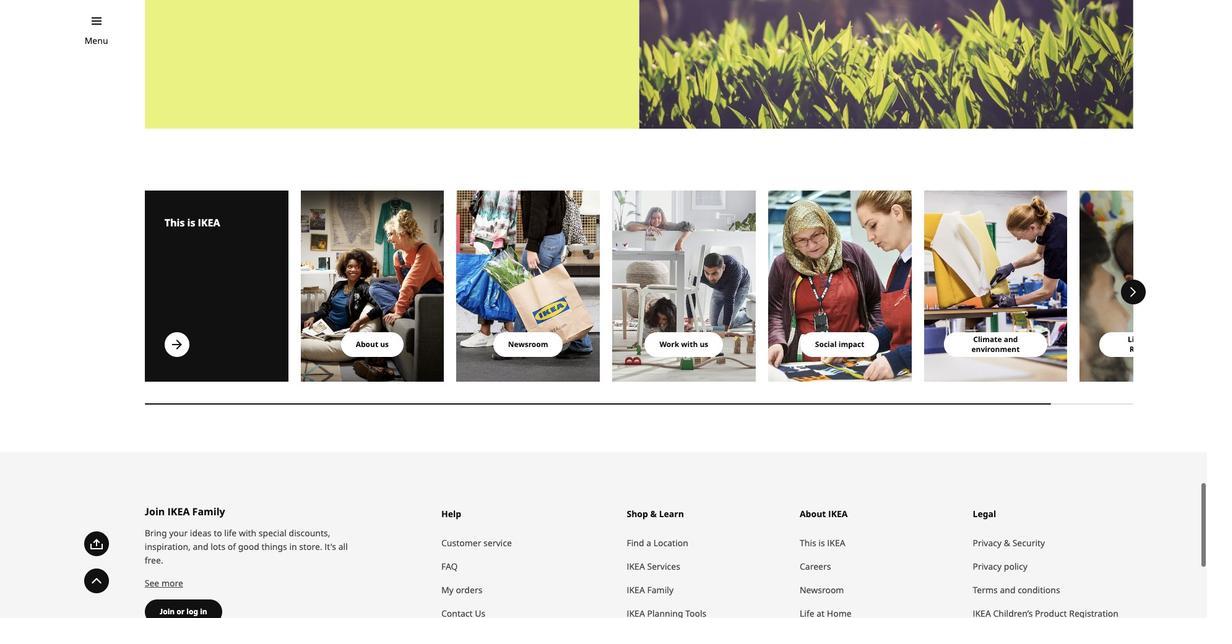 Task type: locate. For each thing, give the bounding box(es) containing it.
1 vertical spatial privacy
[[973, 561, 1002, 573]]

menu
[[85, 35, 108, 46]]

newsroom
[[508, 339, 548, 350], [800, 584, 844, 596]]

about
[[356, 339, 378, 350]]

privacy left &
[[973, 537, 1002, 549]]

1 vertical spatial newsroom
[[800, 584, 844, 596]]

menu button
[[85, 34, 108, 48]]

life at home report 2021 button
[[1100, 332, 1204, 357]]

1 horizontal spatial with
[[681, 339, 698, 350]]

1 privacy from the top
[[973, 537, 1002, 549]]

0 vertical spatial this
[[165, 216, 185, 230]]

an ikea co-worker wearing a black t-shirt and work gloves reupholstering an armchair with bright yellow fabric. image
[[924, 191, 1068, 382]]

services
[[647, 561, 681, 573]]

0 horizontal spatial this is ikea link
[[145, 191, 288, 382]]

is
[[187, 216, 195, 230], [819, 537, 825, 549]]

0 horizontal spatial newsroom
[[508, 339, 548, 350]]

to
[[214, 527, 222, 539]]

social impact button
[[801, 332, 880, 357]]

2 us from the left
[[700, 339, 709, 350]]

see more link
[[145, 578, 183, 589]]

1 horizontal spatial us
[[700, 339, 709, 350]]

this inside this is ikea list item
[[165, 216, 185, 230]]

1 vertical spatial this is ikea link
[[800, 532, 961, 555]]

ikea inside ikea family link
[[627, 584, 645, 596]]

two people who have been shopping at ikea, one carrying a blue frakta bag and the other an ikea paper bag containing plants. image
[[457, 191, 600, 382]]

1 vertical spatial in
[[200, 607, 207, 617]]

in right log
[[200, 607, 207, 617]]

and
[[1004, 334, 1018, 345], [193, 541, 208, 553], [1000, 584, 1016, 596]]

orders
[[456, 584, 483, 596]]

privacy for privacy & security
[[973, 537, 1002, 549]]

climate and environment button
[[944, 332, 1048, 357]]

policy
[[1004, 561, 1028, 573]]

special
[[259, 527, 287, 539]]

ikea services
[[627, 561, 681, 573]]

0 horizontal spatial this is ikea
[[165, 216, 220, 230]]

and inside bring your ideas to life with special discounts, inspiration, and lots of good things in store. it's all free.
[[193, 541, 208, 553]]

careers
[[800, 561, 831, 573]]

0 vertical spatial this is ikea
[[165, 216, 220, 230]]

find a location
[[627, 537, 689, 549]]

us right work
[[700, 339, 709, 350]]

1 vertical spatial and
[[193, 541, 208, 553]]

about us list item
[[301, 191, 444, 382]]

customer service
[[442, 537, 512, 549]]

with up good
[[239, 527, 257, 539]]

life
[[1128, 334, 1142, 345]]

it's
[[325, 541, 336, 553]]

1 horizontal spatial family
[[647, 584, 674, 596]]

two co-workers from yalla trappan sewing studio in the malmö ikea store in sweden, measuring some fabric. image
[[768, 191, 912, 382]]

and down ideas
[[193, 541, 208, 553]]

0 vertical spatial join
[[145, 505, 165, 519]]

us
[[380, 339, 389, 350], [700, 339, 709, 350]]

with right work
[[681, 339, 698, 350]]

home
[[1154, 334, 1176, 345]]

in inside button
[[200, 607, 207, 617]]

and right terms
[[1000, 584, 1016, 596]]

find
[[627, 537, 644, 549]]

0 vertical spatial family
[[192, 505, 225, 519]]

1 vertical spatial join
[[160, 607, 175, 617]]

location
[[654, 537, 689, 549]]

inspiration,
[[145, 541, 191, 553]]

privacy up terms
[[973, 561, 1002, 573]]

1 vertical spatial this is ikea
[[800, 537, 846, 549]]

conditions
[[1018, 584, 1061, 596]]

in left store.
[[289, 541, 297, 553]]

family up ideas
[[192, 505, 225, 519]]

social
[[816, 339, 837, 350]]

this is ikea
[[165, 216, 220, 230], [800, 537, 846, 549]]

1 horizontal spatial in
[[289, 541, 297, 553]]

1 vertical spatial this
[[800, 537, 817, 549]]

0 vertical spatial with
[[681, 339, 698, 350]]

environment
[[972, 344, 1020, 355]]

service
[[484, 537, 512, 549]]

1 vertical spatial with
[[239, 527, 257, 539]]

0 vertical spatial this is ikea link
[[145, 191, 288, 382]]

and right 'climate'
[[1004, 334, 1018, 345]]

1 horizontal spatial newsroom
[[800, 584, 844, 596]]

work
[[660, 339, 679, 350]]

0 horizontal spatial in
[[200, 607, 207, 617]]

my orders
[[442, 584, 483, 596]]

my orders link
[[442, 579, 615, 602]]

1 horizontal spatial is
[[819, 537, 825, 549]]

life
[[224, 527, 237, 539]]

0 horizontal spatial is
[[187, 216, 195, 230]]

0 horizontal spatial us
[[380, 339, 389, 350]]

of
[[228, 541, 236, 553]]

0 horizontal spatial with
[[239, 527, 257, 539]]

with
[[681, 339, 698, 350], [239, 527, 257, 539]]

and inside climate and environment
[[1004, 334, 1018, 345]]

climate and environment list item
[[924, 191, 1068, 382]]

this is ikea link
[[145, 191, 288, 382], [800, 532, 961, 555]]

2 vertical spatial and
[[1000, 584, 1016, 596]]

work with us list item
[[612, 191, 756, 382]]

0 vertical spatial newsroom
[[508, 339, 548, 350]]

2 privacy from the top
[[973, 561, 1002, 573]]

impact
[[839, 339, 865, 350]]

faq
[[442, 561, 458, 573]]

0 vertical spatial privacy
[[973, 537, 1002, 549]]

family down services
[[647, 584, 674, 596]]

scrollbar
[[145, 397, 1134, 412]]

careers link
[[800, 555, 961, 579]]

0 vertical spatial is
[[187, 216, 195, 230]]

at
[[1144, 334, 1152, 345]]

1 vertical spatial family
[[647, 584, 674, 596]]

a baby with dark hair and wearing a floral jumpsuit lies on his back and smiles while his dad looks on. image
[[1080, 191, 1208, 382]]

us right about
[[380, 339, 389, 350]]

this
[[165, 216, 185, 230], [800, 537, 817, 549]]

join inside 'join or log in' button
[[160, 607, 175, 617]]

join
[[145, 505, 165, 519], [160, 607, 175, 617]]

join or log in
[[160, 607, 207, 617]]

0 horizontal spatial this
[[165, 216, 185, 230]]

social impact
[[816, 339, 865, 350]]

privacy policy link
[[973, 555, 1134, 579]]

join left or
[[160, 607, 175, 617]]

store.
[[299, 541, 322, 553]]

in
[[289, 541, 297, 553], [200, 607, 207, 617]]

more
[[162, 578, 183, 589]]

ideas
[[190, 527, 212, 539]]

family
[[192, 505, 225, 519], [647, 584, 674, 596]]

ikea
[[198, 216, 220, 230], [168, 505, 190, 519], [828, 537, 846, 549], [627, 561, 645, 573], [627, 584, 645, 596]]

bring your ideas to life with special discounts, inspiration, and lots of good things in store. it's all free.
[[145, 527, 348, 566]]

privacy
[[973, 537, 1002, 549], [973, 561, 1002, 573]]

or
[[177, 607, 185, 617]]

join up the "bring"
[[145, 505, 165, 519]]

0 vertical spatial in
[[289, 541, 297, 553]]

the sun setting behind a building on a street full of pedestrians. in the foreground leaves of a bush are lit up by the sun. image
[[639, 0, 1134, 129]]

0 vertical spatial and
[[1004, 334, 1018, 345]]

and for climate and environment
[[1004, 334, 1018, 345]]

lots
[[211, 541, 225, 553]]



Task type: describe. For each thing, give the bounding box(es) containing it.
terms and conditions
[[973, 584, 1061, 596]]

1 horizontal spatial this is ikea link
[[800, 532, 961, 555]]

with inside bring your ideas to life with special discounts, inspiration, and lots of good things in store. it's all free.
[[239, 527, 257, 539]]

ikea inside this is ikea list item
[[198, 216, 220, 230]]

work with us
[[660, 339, 709, 350]]

ikea family
[[627, 584, 674, 596]]

two young women, one sitting on a grey sofa and the other sitting in a beanbag, enjoy a laugh while looking through a book. image
[[301, 191, 444, 382]]

life at home report 2021
[[1128, 334, 1176, 355]]

terms and conditions link
[[973, 579, 1134, 602]]

good
[[238, 541, 259, 553]]

your
[[169, 527, 188, 539]]

2021
[[1157, 344, 1174, 355]]

with inside button
[[681, 339, 698, 350]]

a dad down on his knees playing with his daughter under the dining room table while mum looks on from the sofa. image
[[612, 191, 756, 382]]

see more
[[145, 578, 183, 589]]

customer
[[442, 537, 481, 549]]

1 us from the left
[[380, 339, 389, 350]]

privacy for privacy policy
[[973, 561, 1002, 573]]

newsroom inside button
[[508, 339, 548, 350]]

security
[[1013, 537, 1046, 549]]

privacy & security
[[973, 537, 1046, 549]]

things
[[262, 541, 287, 553]]

privacy policy
[[973, 561, 1028, 573]]

this is ikea inside list item
[[165, 216, 220, 230]]

newsroom button
[[493, 332, 563, 357]]

1 horizontal spatial this
[[800, 537, 817, 549]]

climate and environment
[[972, 334, 1020, 355]]

social impact list item
[[768, 191, 912, 382]]

about us button
[[341, 332, 404, 357]]

1 horizontal spatial this is ikea
[[800, 537, 846, 549]]

and for terms and conditions
[[1000, 584, 1016, 596]]

family inside ikea family link
[[647, 584, 674, 596]]

my
[[442, 584, 454, 596]]

join for join or log in
[[160, 607, 175, 617]]

log
[[187, 607, 198, 617]]

report
[[1130, 344, 1155, 355]]

ikea inside "ikea services" 'link'
[[627, 561, 645, 573]]

all
[[339, 541, 348, 553]]

free.
[[145, 555, 163, 566]]

is inside list item
[[187, 216, 195, 230]]

newsroom list item
[[457, 191, 600, 382]]

a
[[647, 537, 652, 549]]

1 vertical spatial is
[[819, 537, 825, 549]]

climate
[[974, 334, 1002, 345]]

see
[[145, 578, 159, 589]]

discounts,
[[289, 527, 330, 539]]

join ikea family
[[145, 505, 225, 519]]

in inside bring your ideas to life with special discounts, inspiration, and lots of good things in store. it's all free.
[[289, 541, 297, 553]]

newsroom link
[[800, 579, 961, 602]]

0 horizontal spatial family
[[192, 505, 225, 519]]

join or log in button
[[145, 600, 222, 619]]

find a location link
[[627, 532, 788, 555]]

join for join ikea family
[[145, 505, 165, 519]]

privacy & security link
[[973, 532, 1134, 555]]

this is ikea list item
[[145, 191, 288, 382]]

ikea services link
[[627, 555, 788, 579]]

customer service link
[[442, 532, 615, 555]]

terms
[[973, 584, 998, 596]]

about us
[[356, 339, 389, 350]]

work with us button
[[645, 332, 724, 357]]

bring
[[145, 527, 167, 539]]

&
[[1004, 537, 1011, 549]]

ikea family link
[[627, 579, 788, 602]]

life at home report 2021 list item
[[1080, 191, 1208, 382]]

faq link
[[442, 555, 615, 579]]



Task type: vqa. For each thing, say whether or not it's contained in the screenshot.
IKEA logotype, go to start page
no



